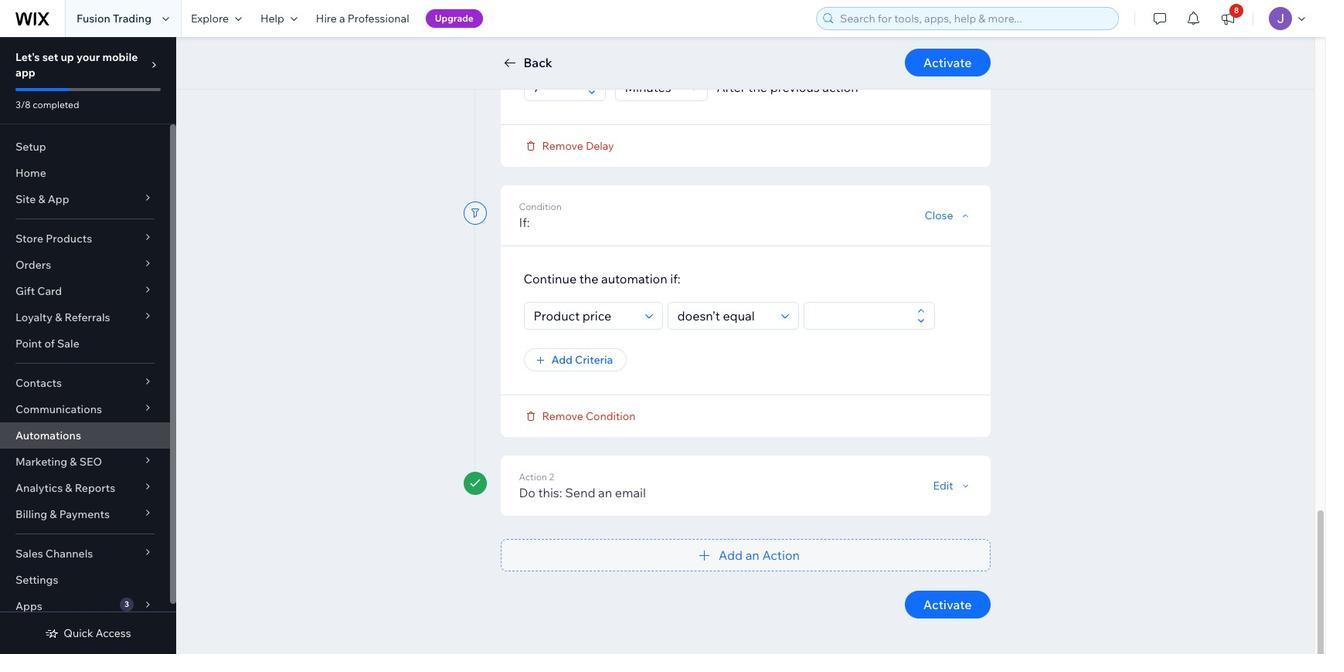 Task type: locate. For each thing, give the bounding box(es) containing it.
None number field
[[529, 74, 583, 100]]

fusion trading
[[77, 12, 152, 26]]

add inside "button"
[[719, 548, 743, 563]]

action
[[746, 42, 782, 58], [823, 79, 858, 95]]

criteria
[[575, 353, 613, 367]]

0 horizontal spatial action
[[519, 471, 547, 483]]

the
[[669, 42, 688, 58], [748, 79, 768, 95], [579, 271, 599, 286]]

0 horizontal spatial condition
[[519, 201, 562, 212]]

0 vertical spatial activate
[[924, 55, 972, 70]]

channels
[[45, 547, 93, 561]]

action up after the previous action
[[746, 42, 782, 58]]

continue the automation if:
[[524, 271, 681, 286]]

app
[[48, 192, 69, 206]]

setup
[[15, 140, 46, 154]]

add
[[551, 353, 573, 367], [719, 548, 743, 563]]

& inside loyalty & referrals popup button
[[55, 311, 62, 325]]

up
[[61, 50, 74, 64]]

payments
[[59, 508, 110, 522]]

1 vertical spatial activate
[[924, 597, 972, 613]]

loyalty
[[15, 311, 53, 325]]

reports
[[75, 482, 115, 495]]

2 horizontal spatial the
[[748, 79, 768, 95]]

activate for 2nd activate button from the bottom of the page
[[924, 55, 972, 70]]

1 vertical spatial action
[[823, 79, 858, 95]]

2 activate from the top
[[924, 597, 972, 613]]

add criteria button
[[524, 348, 627, 371]]

activate button
[[905, 49, 990, 77], [905, 591, 990, 619]]

1 vertical spatial add
[[719, 548, 743, 563]]

after
[[717, 79, 746, 95]]

action
[[519, 471, 547, 483], [762, 548, 800, 563]]

add inside button
[[551, 353, 573, 367]]

completed
[[33, 99, 79, 111]]

store products
[[15, 232, 92, 246]]

2 vertical spatial the
[[579, 271, 599, 286]]

2
[[549, 471, 554, 483]]

condition
[[519, 201, 562, 212], [586, 409, 636, 423]]

card
[[37, 284, 62, 298]]

None text field
[[809, 303, 912, 329]]

1 horizontal spatial condition
[[586, 409, 636, 423]]

email
[[615, 485, 646, 500]]

0 vertical spatial remove
[[542, 139, 583, 153]]

quick access button
[[45, 627, 131, 641]]

billing & payments
[[15, 508, 110, 522]]

perform
[[619, 42, 666, 58]]

gift card button
[[0, 278, 170, 305]]

1 vertical spatial activate button
[[905, 591, 990, 619]]

the right after
[[748, 79, 768, 95]]

professional
[[348, 12, 409, 26]]

upgrade button
[[426, 9, 483, 28]]

0 vertical spatial action
[[519, 471, 547, 483]]

action inside action 2 do this: send an email
[[519, 471, 547, 483]]

remove
[[542, 139, 583, 153], [542, 409, 583, 423]]

1 horizontal spatial add
[[719, 548, 743, 563]]

1 vertical spatial remove
[[542, 409, 583, 423]]

1 vertical spatial condition
[[586, 409, 636, 423]]

0 horizontal spatial add
[[551, 353, 573, 367]]

0 vertical spatial condition
[[519, 201, 562, 212]]

action right previous
[[823, 79, 858, 95]]

remove left delay
[[542, 139, 583, 153]]

None field
[[620, 74, 685, 100], [673, 303, 776, 329], [620, 74, 685, 100], [673, 303, 776, 329]]

2 remove from the top
[[542, 409, 583, 423]]

automations link
[[0, 423, 170, 449]]

0 vertical spatial the
[[669, 42, 688, 58]]

contacts
[[15, 376, 62, 390]]

1 vertical spatial action
[[762, 548, 800, 563]]

sales
[[15, 547, 43, 561]]

1 horizontal spatial an
[[746, 548, 760, 563]]

add an action
[[719, 548, 800, 563]]

if:
[[670, 271, 681, 286]]

& inside billing & payments popup button
[[50, 508, 57, 522]]

point of sale link
[[0, 331, 170, 357]]

1 remove from the top
[[542, 139, 583, 153]]

0 horizontal spatial an
[[598, 485, 612, 500]]

billing & payments button
[[0, 502, 170, 528]]

0 vertical spatial activate button
[[905, 49, 990, 77]]

fusion
[[77, 12, 110, 26]]

activate
[[924, 55, 972, 70], [924, 597, 972, 613]]

apps
[[15, 600, 42, 614]]

0 horizontal spatial action
[[746, 42, 782, 58]]

0 vertical spatial an
[[598, 485, 612, 500]]

add for add criteria
[[551, 353, 573, 367]]

do
[[519, 485, 535, 500]]

remove down add criteria button
[[542, 409, 583, 423]]

contacts button
[[0, 370, 170, 397]]

1 horizontal spatial the
[[669, 42, 688, 58]]

choose when to perform the following action
[[524, 42, 782, 58]]

& for site
[[38, 192, 45, 206]]

hire
[[316, 12, 337, 26]]

hire a professional
[[316, 12, 409, 26]]

0 vertical spatial add
[[551, 353, 573, 367]]

& for analytics
[[65, 482, 72, 495]]

1 horizontal spatial action
[[823, 79, 858, 95]]

1 activate from the top
[[924, 55, 972, 70]]

quick
[[64, 627, 93, 641]]

& inside 'marketing & seo' popup button
[[70, 455, 77, 469]]

continue
[[524, 271, 577, 286]]

2 activate button from the top
[[905, 591, 990, 619]]

condition up if:
[[519, 201, 562, 212]]

remove for continue
[[542, 409, 583, 423]]

when
[[571, 42, 602, 58]]

& right billing on the bottom left of page
[[50, 508, 57, 522]]

1 horizontal spatial action
[[762, 548, 800, 563]]

add for add an action
[[719, 548, 743, 563]]

sidebar element
[[0, 37, 176, 655]]

& left seo at the bottom left of the page
[[70, 455, 77, 469]]

& for billing
[[50, 508, 57, 522]]

to
[[605, 42, 617, 58]]

condition down criteria
[[586, 409, 636, 423]]

analytics & reports button
[[0, 475, 170, 502]]

& for loyalty
[[55, 311, 62, 325]]

& right 'loyalty'
[[55, 311, 62, 325]]

1 vertical spatial an
[[746, 548, 760, 563]]

the right perform
[[669, 42, 688, 58]]

access
[[96, 627, 131, 641]]

1 activate button from the top
[[905, 49, 990, 77]]

explore
[[191, 12, 229, 26]]

1 vertical spatial the
[[748, 79, 768, 95]]

edit button
[[933, 479, 972, 493]]

& for marketing
[[70, 455, 77, 469]]

& right site
[[38, 192, 45, 206]]

&
[[38, 192, 45, 206], [55, 311, 62, 325], [70, 455, 77, 469], [65, 482, 72, 495], [50, 508, 57, 522]]

& inside analytics & reports dropdown button
[[65, 482, 72, 495]]

remove condition
[[542, 409, 636, 423]]

the up select criteria field
[[579, 271, 599, 286]]

the for after the previous action
[[748, 79, 768, 95]]

gift
[[15, 284, 35, 298]]

Select criteria field
[[529, 303, 640, 329]]

condition if:
[[519, 201, 562, 230]]

your
[[77, 50, 100, 64]]

settings link
[[0, 567, 170, 594]]

0 vertical spatial action
[[746, 42, 782, 58]]

& left reports
[[65, 482, 72, 495]]

sale
[[57, 337, 79, 351]]

& inside site & app dropdown button
[[38, 192, 45, 206]]

0 horizontal spatial the
[[579, 271, 599, 286]]



Task type: vqa. For each thing, say whether or not it's contained in the screenshot.
condition
yes



Task type: describe. For each thing, give the bounding box(es) containing it.
communications
[[15, 403, 102, 417]]

action inside "add an action" "button"
[[762, 548, 800, 563]]

the for continue the automation if:
[[579, 271, 599, 286]]

remove condition button
[[524, 409, 636, 423]]

after the previous action
[[717, 79, 858, 95]]

send
[[565, 485, 596, 500]]

a
[[339, 12, 345, 26]]

8 button
[[1211, 0, 1245, 37]]

products
[[46, 232, 92, 246]]

Search for tools, apps, help & more... field
[[836, 8, 1114, 29]]

edit
[[933, 479, 953, 493]]

remove delay
[[542, 139, 614, 153]]

close button
[[925, 208, 972, 222]]

3/8
[[15, 99, 31, 111]]

an inside action 2 do this: send an email
[[598, 485, 612, 500]]

previous
[[770, 79, 820, 95]]

add criteria
[[551, 353, 613, 367]]

remove for choose
[[542, 139, 583, 153]]

an inside "button"
[[746, 548, 760, 563]]

8
[[1234, 5, 1239, 15]]

this:
[[538, 485, 562, 500]]

point
[[15, 337, 42, 351]]

remove delay button
[[524, 139, 614, 153]]

sales channels
[[15, 547, 93, 561]]

set
[[42, 50, 58, 64]]

trading
[[113, 12, 152, 26]]

automation
[[601, 271, 668, 286]]

following
[[691, 42, 744, 58]]

analytics & reports
[[15, 482, 115, 495]]

gift card
[[15, 284, 62, 298]]

action 2 do this: send an email
[[519, 471, 646, 500]]

upgrade
[[435, 12, 474, 24]]

store products button
[[0, 226, 170, 252]]

hire a professional link
[[307, 0, 419, 37]]

referrals
[[65, 311, 110, 325]]

home link
[[0, 160, 170, 186]]

site
[[15, 192, 36, 206]]

activate for 2nd activate button from the top
[[924, 597, 972, 613]]

communications button
[[0, 397, 170, 423]]

back
[[524, 55, 552, 70]]

if:
[[519, 214, 530, 230]]

site & app
[[15, 192, 69, 206]]

let's set up your mobile app
[[15, 50, 138, 80]]

3
[[124, 600, 129, 610]]

marketing & seo button
[[0, 449, 170, 475]]

app
[[15, 66, 35, 80]]

3/8 completed
[[15, 99, 79, 111]]

help button
[[251, 0, 307, 37]]

loyalty & referrals button
[[0, 305, 170, 331]]

setup link
[[0, 134, 170, 160]]

add an action button
[[500, 539, 990, 572]]

mobile
[[102, 50, 138, 64]]

orders button
[[0, 252, 170, 278]]

back button
[[500, 53, 552, 72]]

let's
[[15, 50, 40, 64]]

choose
[[524, 42, 568, 58]]

loyalty & referrals
[[15, 311, 110, 325]]

automations
[[15, 429, 81, 443]]

quick access
[[64, 627, 131, 641]]

delay
[[586, 139, 614, 153]]

sales channels button
[[0, 541, 170, 567]]

point of sale
[[15, 337, 79, 351]]

site & app button
[[0, 186, 170, 213]]

home
[[15, 166, 46, 180]]

marketing
[[15, 455, 67, 469]]

of
[[44, 337, 55, 351]]

marketing & seo
[[15, 455, 102, 469]]

help
[[260, 12, 284, 26]]

seo
[[79, 455, 102, 469]]

billing
[[15, 508, 47, 522]]

close
[[925, 208, 953, 222]]



